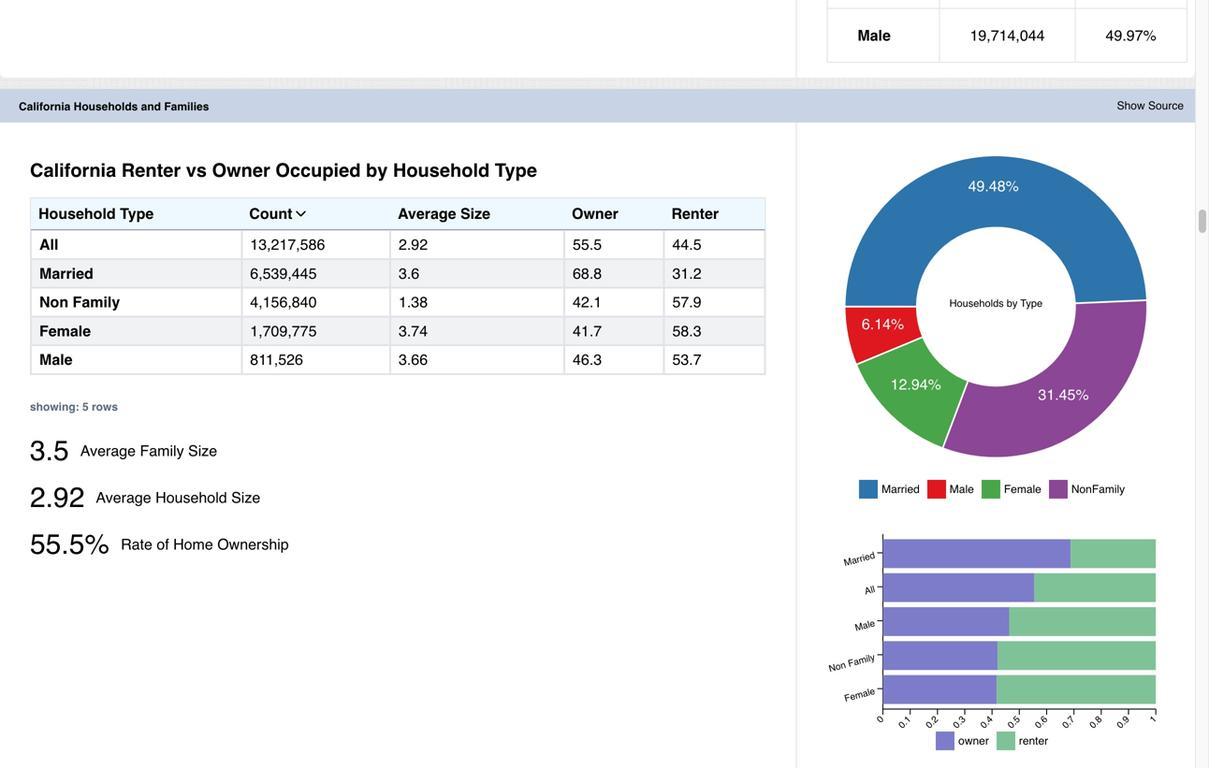 Task type: vqa. For each thing, say whether or not it's contained in the screenshot.


Task type: locate. For each thing, give the bounding box(es) containing it.
0 horizontal spatial household
[[38, 205, 116, 223]]

family for average
[[140, 442, 184, 460]]

rows
[[92, 401, 118, 414]]

58.3
[[673, 323, 702, 340]]

female
[[39, 323, 91, 340], [1005, 483, 1042, 496]]

5
[[82, 401, 89, 414]]

non
[[39, 294, 68, 311]]

1 vertical spatial average
[[80, 442, 136, 460]]

0 vertical spatial type
[[495, 160, 537, 181]]

0 horizontal spatial female
[[39, 323, 91, 340]]

renter up 44.5
[[672, 205, 719, 223]]

1 horizontal spatial family
[[140, 442, 184, 460]]

vs
[[186, 160, 207, 181]]

1 vertical spatial california
[[30, 160, 116, 181]]

0 vertical spatial female
[[39, 323, 91, 340]]

2 horizontal spatial male
[[950, 483, 975, 496]]

1 vertical spatial family
[[140, 442, 184, 460]]

1 horizontal spatial size
[[231, 489, 261, 507]]

nonfamily
[[1072, 483, 1126, 496]]

occupied
[[276, 160, 361, 181]]

0 vertical spatial married
[[39, 265, 93, 282]]

family for non
[[73, 294, 120, 311]]

0 horizontal spatial 2.92
[[30, 482, 85, 514]]

show source button
[[1118, 99, 1184, 114]]

average up 3.6
[[398, 205, 456, 223]]

55.5
[[573, 236, 602, 253]]

average family size
[[80, 442, 217, 460]]

non family
[[39, 294, 120, 311]]

california households and families
[[19, 100, 209, 114]]

renter
[[122, 160, 181, 181], [672, 205, 719, 223]]

0 vertical spatial household
[[393, 160, 490, 181]]

average
[[398, 205, 456, 223], [80, 442, 136, 460], [96, 489, 151, 507]]

rate of home ownership
[[121, 536, 289, 553]]

family
[[73, 294, 120, 311], [140, 442, 184, 460]]

owner right vs
[[212, 160, 270, 181]]

1 vertical spatial male
[[39, 351, 73, 369]]

female left the nonfamily
[[1005, 483, 1042, 496]]

renter
[[1020, 735, 1049, 748]]

0 vertical spatial size
[[461, 205, 491, 223]]

1 horizontal spatial female
[[1005, 483, 1042, 496]]

53.7
[[673, 351, 702, 369]]

household up home on the left bottom of page
[[156, 489, 227, 507]]

california left households
[[19, 100, 71, 114]]

1 horizontal spatial married
[[882, 483, 920, 496]]

california
[[19, 100, 71, 114], [30, 160, 116, 181]]

owner
[[959, 735, 990, 748]]

0 vertical spatial owner
[[212, 160, 270, 181]]

family up average household size
[[140, 442, 184, 460]]

1 horizontal spatial male
[[858, 27, 891, 44]]

0 vertical spatial male
[[858, 27, 891, 44]]

1 horizontal spatial type
[[495, 160, 537, 181]]

0 horizontal spatial size
[[188, 442, 217, 460]]

2.92
[[399, 236, 428, 253], [30, 482, 85, 514]]

13,217,586
[[250, 236, 325, 253]]

1 horizontal spatial household
[[156, 489, 227, 507]]

owner up 55.5
[[572, 205, 619, 223]]

ownership
[[217, 536, 289, 553]]

1 vertical spatial household
[[38, 205, 116, 223]]

0 horizontal spatial male
[[39, 351, 73, 369]]

owner
[[212, 160, 270, 181], [572, 205, 619, 223]]

male
[[858, 27, 891, 44], [39, 351, 73, 369], [950, 483, 975, 496]]

68.8
[[573, 265, 602, 282]]

show source
[[1118, 99, 1184, 113]]

0 vertical spatial renter
[[122, 160, 181, 181]]

type
[[495, 160, 537, 181], [120, 205, 154, 223]]

1 vertical spatial type
[[120, 205, 154, 223]]

2 horizontal spatial household
[[393, 160, 490, 181]]

2 horizontal spatial size
[[461, 205, 491, 223]]

2.92 down 3.5
[[30, 482, 85, 514]]

1 vertical spatial renter
[[672, 205, 719, 223]]

0 vertical spatial california
[[19, 100, 71, 114]]

female down non on the left top of the page
[[39, 323, 91, 340]]

1 horizontal spatial 2.92
[[399, 236, 428, 253]]

1 horizontal spatial renter
[[672, 205, 719, 223]]

2.92 up 3.6
[[399, 236, 428, 253]]

2 vertical spatial average
[[96, 489, 151, 507]]

renter left vs
[[122, 160, 181, 181]]

size for 2.92
[[231, 489, 261, 507]]

average for 2.92
[[96, 489, 151, 507]]

1,709,775
[[250, 323, 317, 340]]

married
[[39, 265, 93, 282], [882, 483, 920, 496]]

average down rows
[[80, 442, 136, 460]]

1 horizontal spatial owner
[[572, 205, 619, 223]]

average up rate
[[96, 489, 151, 507]]

households
[[74, 100, 138, 114]]

31.2
[[673, 265, 702, 282]]

4,156,840
[[250, 294, 317, 311]]

family right non on the left top of the page
[[73, 294, 120, 311]]

0 horizontal spatial owner
[[212, 160, 270, 181]]

3.5
[[30, 435, 69, 467]]

household up all
[[38, 205, 116, 223]]

household
[[393, 160, 490, 181], [38, 205, 116, 223], [156, 489, 227, 507]]

2 vertical spatial size
[[231, 489, 261, 507]]

0 vertical spatial family
[[73, 294, 120, 311]]

home
[[173, 536, 213, 553]]

household up average size
[[393, 160, 490, 181]]

2 vertical spatial male
[[950, 483, 975, 496]]

california up household type
[[30, 160, 116, 181]]

1.38
[[399, 294, 428, 311]]

0 horizontal spatial family
[[73, 294, 120, 311]]

19,714,044
[[971, 27, 1045, 44]]

showing:
[[30, 401, 79, 414]]

male for 811,526
[[39, 351, 73, 369]]

1 vertical spatial size
[[188, 442, 217, 460]]

49.97%
[[1106, 27, 1157, 44]]

by
[[366, 160, 388, 181]]

size
[[461, 205, 491, 223], [188, 442, 217, 460], [231, 489, 261, 507]]



Task type: describe. For each thing, give the bounding box(es) containing it.
3.6
[[399, 265, 420, 282]]

average size
[[398, 205, 491, 223]]

46.3
[[573, 351, 602, 369]]

california for california households and families
[[19, 100, 71, 114]]

6,539,445
[[250, 265, 317, 282]]

44.5
[[673, 236, 702, 253]]

showing: 5 rows
[[30, 401, 118, 414]]

0 vertical spatial 2.92
[[399, 236, 428, 253]]

1 vertical spatial owner
[[572, 205, 619, 223]]

1 vertical spatial married
[[882, 483, 920, 496]]

0 horizontal spatial renter
[[122, 160, 181, 181]]

size for 3.5
[[188, 442, 217, 460]]

41.7
[[573, 323, 602, 340]]

average household size
[[96, 489, 261, 507]]

1 vertical spatial 2.92
[[30, 482, 85, 514]]

average for 3.5
[[80, 442, 136, 460]]

0 vertical spatial average
[[398, 205, 456, 223]]

male for 19,714,044
[[858, 27, 891, 44]]

2 vertical spatial household
[[156, 489, 227, 507]]

and
[[141, 100, 161, 114]]

55.5%
[[30, 529, 110, 561]]

tabler image
[[293, 206, 309, 223]]

of
[[157, 536, 169, 553]]

3.74
[[399, 323, 428, 340]]

3.66
[[399, 351, 428, 369]]

rate
[[121, 536, 153, 553]]

0 horizontal spatial type
[[120, 205, 154, 223]]

source
[[1149, 99, 1184, 113]]

1 vertical spatial female
[[1005, 483, 1042, 496]]

42.1
[[573, 294, 602, 311]]

show
[[1118, 99, 1146, 113]]

count
[[249, 205, 293, 223]]

0 horizontal spatial married
[[39, 265, 93, 282]]

811,526
[[250, 351, 303, 369]]

california renter vs owner occupied by household type
[[30, 160, 537, 181]]

57.9
[[673, 294, 702, 311]]

california for california renter vs owner occupied by household type
[[30, 160, 116, 181]]

families
[[164, 100, 209, 114]]

all
[[39, 236, 58, 253]]

household type
[[38, 205, 154, 223]]



